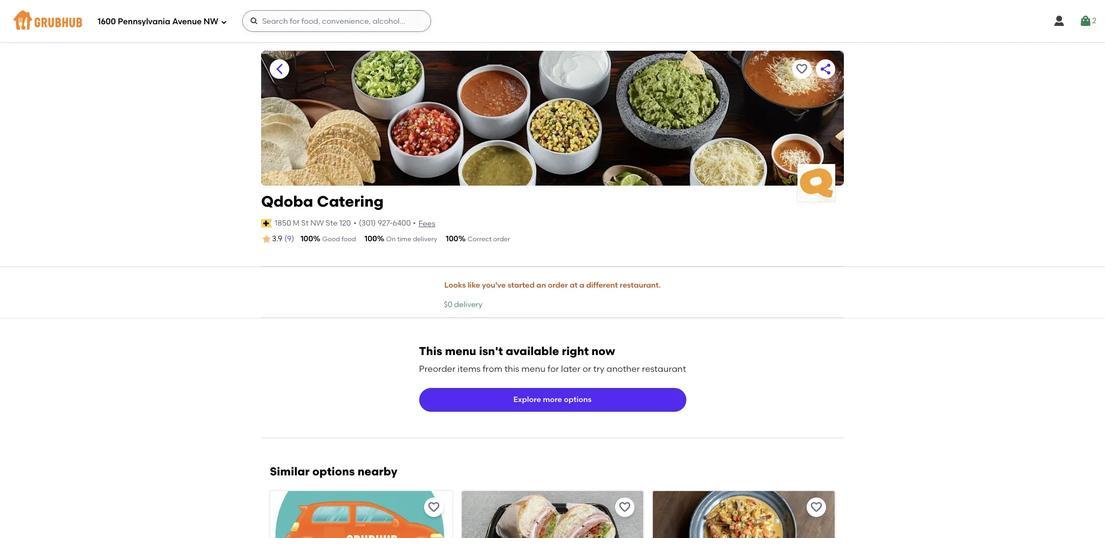 Task type: locate. For each thing, give the bounding box(es) containing it.
ste
[[326, 219, 338, 228]]

delivery right $0
[[454, 300, 483, 310]]

an
[[537, 281, 546, 290]]

0 horizontal spatial save this restaurant image
[[427, 501, 440, 514]]

for
[[548, 364, 559, 374]]

or
[[583, 364, 592, 374]]

6400
[[393, 219, 411, 228]]

2 horizontal spatial 100
[[446, 234, 459, 244]]

qdoba catering
[[261, 192, 384, 211]]

1 • from the left
[[354, 219, 357, 228]]

order
[[494, 235, 510, 243], [548, 281, 568, 290]]

save this restaurant image
[[796, 63, 809, 76], [427, 501, 440, 514], [619, 501, 632, 514]]

share icon image
[[820, 63, 833, 76]]

• right 120
[[354, 219, 357, 228]]

3.9
[[272, 234, 282, 244]]

1 horizontal spatial options
[[564, 395, 592, 404]]

100 left correct
[[446, 234, 459, 244]]

nw inside "1850 m st nw ste 120" button
[[311, 219, 324, 228]]

options right more
[[564, 395, 592, 404]]

subscription pass image
[[261, 219, 272, 228]]

• left the fees
[[413, 219, 416, 228]]

$0
[[444, 300, 453, 310]]

rustic embers kebabs logo image
[[271, 491, 452, 538]]

menu down available
[[522, 364, 546, 374]]

preorder items from this menu for later or try another restaurant
[[419, 364, 687, 374]]

later
[[561, 364, 581, 374]]

nw for avenue
[[204, 17, 218, 26]]

you've
[[482, 281, 506, 290]]

927-
[[378, 219, 393, 228]]

100 down the st
[[301, 234, 313, 244]]

nearby
[[358, 465, 398, 479]]

1 vertical spatial options
[[313, 465, 355, 479]]

1 horizontal spatial save this restaurant image
[[619, 501, 632, 514]]

options
[[564, 395, 592, 404], [313, 465, 355, 479]]

0 horizontal spatial 100
[[301, 234, 313, 244]]

looks like you've started an order at a different restaurant. button
[[444, 274, 662, 298]]

(301) 927-6400 button
[[359, 218, 411, 229]]

food
[[342, 235, 356, 243]]

order right correct
[[494, 235, 510, 243]]

100 for good food
[[301, 234, 313, 244]]

2 button
[[1080, 11, 1097, 31]]

0 horizontal spatial •
[[354, 219, 357, 228]]

nw
[[204, 17, 218, 26], [311, 219, 324, 228]]

0 vertical spatial delivery
[[413, 235, 438, 243]]

1600 pennsylvania avenue nw
[[98, 17, 218, 26]]

save this restaurant image for rustic embers kebabs logo
[[427, 501, 440, 514]]

delivery
[[413, 235, 438, 243], [454, 300, 483, 310]]

3 100 from the left
[[446, 234, 459, 244]]

1 horizontal spatial order
[[548, 281, 568, 290]]

0 horizontal spatial menu
[[445, 344, 477, 358]]

star icon image
[[261, 234, 272, 245]]

looks
[[445, 281, 466, 290]]

items
[[458, 364, 481, 374]]

save this restaurant button
[[793, 59, 812, 79], [424, 498, 444, 517], [616, 498, 635, 517], [807, 498, 827, 517]]

0 vertical spatial order
[[494, 235, 510, 243]]

1 horizontal spatial nw
[[311, 219, 324, 228]]

restaurant
[[642, 364, 687, 374]]

similar options nearby
[[270, 465, 398, 479]]

nw right the st
[[311, 219, 324, 228]]

0 horizontal spatial nw
[[204, 17, 218, 26]]

1 vertical spatial order
[[548, 281, 568, 290]]

options inside button
[[564, 395, 592, 404]]

0 vertical spatial nw
[[204, 17, 218, 26]]

pennsylvania
[[118, 17, 170, 26]]

100 down the (301)
[[365, 234, 377, 244]]

• (301) 927-6400 • fees
[[354, 219, 436, 228]]

order left the at at the right bottom of the page
[[548, 281, 568, 290]]

1 horizontal spatial 100
[[365, 234, 377, 244]]

menu up items
[[445, 344, 477, 358]]

1 horizontal spatial delivery
[[454, 300, 483, 310]]

2 100 from the left
[[365, 234, 377, 244]]

•
[[354, 219, 357, 228], [413, 219, 416, 228]]

1 horizontal spatial menu
[[522, 364, 546, 374]]

100
[[301, 234, 313, 244], [365, 234, 377, 244], [446, 234, 459, 244]]

1 vertical spatial nw
[[311, 219, 324, 228]]

this
[[505, 364, 520, 374]]

delivery down fees button
[[413, 235, 438, 243]]

started
[[508, 281, 535, 290]]

2 horizontal spatial save this restaurant image
[[796, 63, 809, 76]]

nw inside 'main navigation' navigation
[[204, 17, 218, 26]]

menu
[[445, 344, 477, 358], [522, 364, 546, 374]]

1 horizontal spatial •
[[413, 219, 416, 228]]

1850 m st nw ste 120
[[275, 219, 351, 228]]

1 100 from the left
[[301, 234, 313, 244]]

0 vertical spatial options
[[564, 395, 592, 404]]

1 vertical spatial delivery
[[454, 300, 483, 310]]

svg image
[[1054, 15, 1067, 28], [1080, 15, 1093, 28], [250, 17, 258, 25], [221, 19, 227, 25]]

options right the similar
[[313, 465, 355, 479]]

similar
[[270, 465, 310, 479]]

nw right avenue on the top left
[[204, 17, 218, 26]]



Task type: describe. For each thing, give the bounding box(es) containing it.
Search for food, convenience, alcohol... search field
[[242, 10, 431, 32]]

correct
[[468, 235, 492, 243]]

st
[[301, 219, 309, 228]]

1 vertical spatial menu
[[522, 364, 546, 374]]

fees
[[419, 219, 436, 228]]

this
[[419, 344, 443, 358]]

time
[[397, 235, 412, 243]]

correct order
[[468, 235, 510, 243]]

120
[[340, 219, 351, 228]]

from
[[483, 364, 503, 374]]

(9)
[[285, 234, 294, 244]]

now
[[592, 344, 616, 358]]

caret left icon image
[[273, 63, 286, 76]]

preorder
[[419, 364, 456, 374]]

2 • from the left
[[413, 219, 416, 228]]

good food
[[323, 235, 356, 243]]

100 for on time delivery
[[365, 234, 377, 244]]

avenue
[[172, 17, 202, 26]]

restaurant.
[[620, 281, 661, 290]]

a
[[580, 281, 585, 290]]

another
[[607, 364, 640, 374]]

$0 delivery
[[444, 300, 483, 310]]

save this restaurant button for rustic embers kebabs logo
[[424, 498, 444, 517]]

1600
[[98, 17, 116, 26]]

save this restaurant image for palisades deli logo
[[619, 501, 632, 514]]

1850 m st nw ste 120 button
[[274, 217, 352, 229]]

looks like you've started an order at a different restaurant.
[[445, 281, 661, 290]]

0 horizontal spatial delivery
[[413, 235, 438, 243]]

try
[[594, 364, 605, 374]]

qdoba catering logo image
[[798, 164, 836, 202]]

svg image inside '2' button
[[1080, 15, 1093, 28]]

catering
[[317, 192, 384, 211]]

100 for correct order
[[446, 234, 459, 244]]

on time delivery
[[387, 235, 438, 243]]

fees button
[[418, 218, 436, 230]]

more
[[543, 395, 563, 404]]

0 vertical spatial menu
[[445, 344, 477, 358]]

save this restaurant button for palisades deli logo
[[616, 498, 635, 517]]

good
[[323, 235, 340, 243]]

m
[[293, 219, 300, 228]]

explore more options
[[514, 395, 592, 404]]

palisades deli logo image
[[462, 491, 644, 538]]

like
[[468, 281, 481, 290]]

nw for st
[[311, 219, 324, 228]]

this menu isn't available right now
[[419, 344, 616, 358]]

at
[[570, 281, 578, 290]]

right
[[562, 344, 589, 358]]

(301)
[[359, 219, 376, 228]]

explore more options button
[[419, 388, 687, 412]]

isn't
[[479, 344, 503, 358]]

main navigation navigation
[[0, 0, 1106, 42]]

milk & honey at the delegate logo image
[[654, 491, 835, 538]]

0 horizontal spatial order
[[494, 235, 510, 243]]

explore
[[514, 395, 541, 404]]

qdoba
[[261, 192, 313, 211]]

2
[[1093, 16, 1097, 25]]

order inside button
[[548, 281, 568, 290]]

save this restaurant image
[[810, 501, 823, 514]]

on
[[387, 235, 396, 243]]

save this restaurant button for milk & honey at the delegate logo at the right bottom of page
[[807, 498, 827, 517]]

different
[[587, 281, 618, 290]]

0 horizontal spatial options
[[313, 465, 355, 479]]

1850
[[275, 219, 291, 228]]

available
[[506, 344, 559, 358]]



Task type: vqa. For each thing, say whether or not it's contained in the screenshot.
'wise' for Three Wise Men $16.75 +
no



